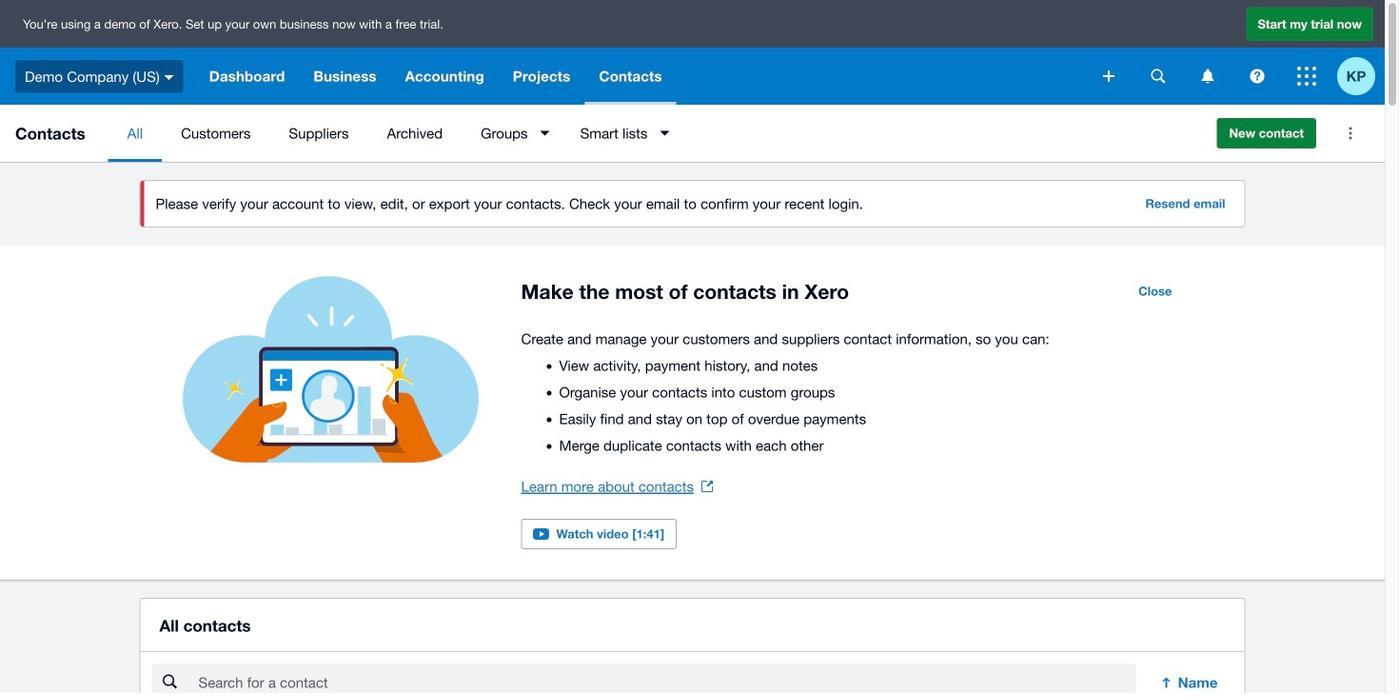 Task type: vqa. For each thing, say whether or not it's contained in the screenshot.
More options Icon
no



Task type: describe. For each thing, give the bounding box(es) containing it.
Search for a contact field
[[197, 665, 1137, 693]]



Task type: locate. For each thing, give the bounding box(es) containing it.
svg image
[[1298, 67, 1317, 86], [1251, 69, 1265, 83], [1104, 70, 1115, 82], [164, 75, 174, 80]]

menu
[[108, 105, 1202, 162]]

1 svg image from the left
[[1152, 69, 1166, 83]]

1 horizontal spatial svg image
[[1202, 69, 1215, 83]]

svg image
[[1152, 69, 1166, 83], [1202, 69, 1215, 83]]

2 svg image from the left
[[1202, 69, 1215, 83]]

banner
[[0, 0, 1386, 105]]

actions menu image
[[1332, 114, 1370, 152]]

0 horizontal spatial svg image
[[1152, 69, 1166, 83]]



